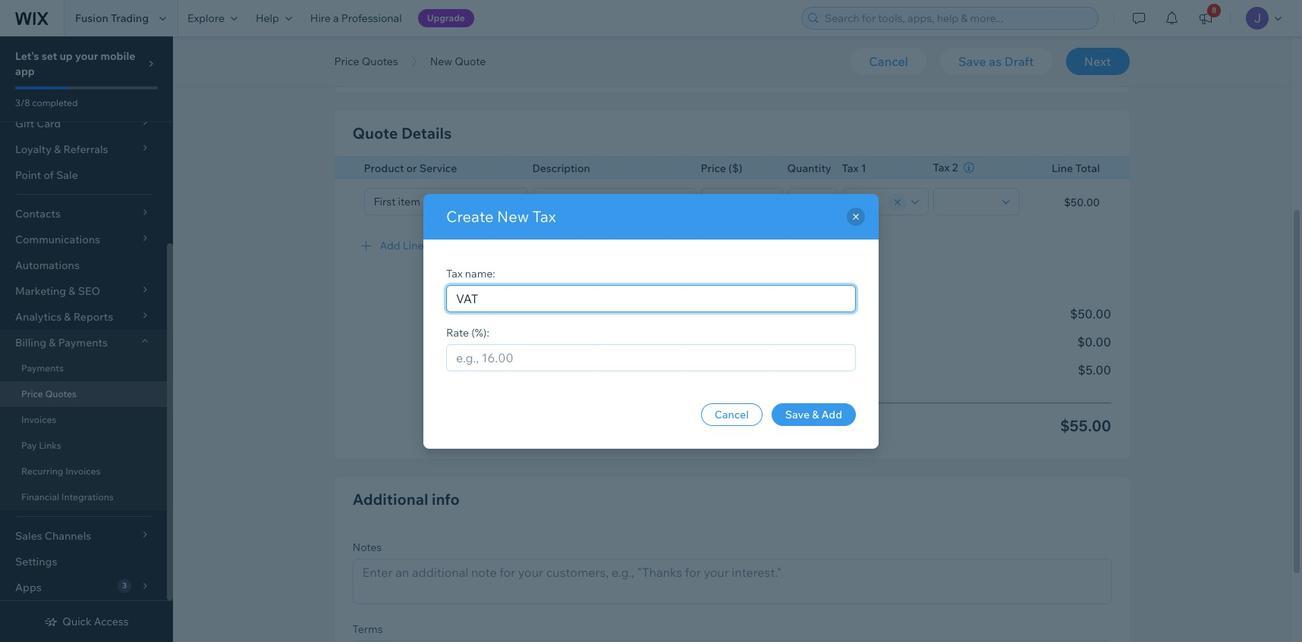 Task type: vqa. For each thing, say whether or not it's contained in the screenshot.
right 'Quotes'
yes



Task type: locate. For each thing, give the bounding box(es) containing it.
Search for tools, apps, help & more... field
[[820, 8, 1094, 29]]

quotes
[[362, 55, 398, 68], [45, 389, 77, 400]]

expiry
[[353, 29, 383, 42]]

add
[[380, 239, 400, 252], [822, 408, 842, 422]]

1 vertical spatial save
[[785, 408, 810, 422]]

price inside sidebar element
[[21, 389, 43, 400]]

add right price:
[[822, 408, 842, 422]]

tax left 'name:'
[[446, 267, 463, 280]]

price quotes inside sidebar element
[[21, 389, 77, 400]]

$55.00
[[1060, 417, 1111, 436]]

pay links
[[21, 440, 61, 452]]

professional
[[341, 11, 402, 25]]

a
[[333, 11, 339, 25]]

save as draft
[[958, 54, 1034, 69]]

save as draft button
[[940, 48, 1052, 75]]

invoices down pay links link
[[65, 466, 101, 477]]

0 vertical spatial price quotes
[[334, 55, 398, 68]]

tax for tax 2
[[933, 161, 950, 175]]

0 horizontal spatial total
[[741, 417, 777, 436]]

line inside button
[[403, 239, 424, 252]]

financial
[[21, 492, 59, 503]]

total price:
[[741, 417, 821, 436]]

($)
[[729, 162, 743, 175]]

point
[[15, 168, 41, 182]]

1 vertical spatial add
[[822, 408, 842, 422]]

2
[[952, 161, 958, 175]]

price inside button
[[334, 55, 359, 68]]

quotes inside button
[[362, 55, 398, 68]]

1 vertical spatial quotes
[[45, 389, 77, 400]]

0 vertical spatial line
[[1052, 162, 1073, 175]]

1 horizontal spatial terms
[[593, 29, 624, 42]]

0 horizontal spatial add
[[380, 239, 400, 252]]

price quotes down expiry
[[334, 55, 398, 68]]

quotes inside sidebar element
[[45, 389, 77, 400]]

None number field
[[812, 329, 840, 355]]

0 vertical spatial price
[[334, 55, 359, 68]]

price quotes button
[[327, 50, 406, 73]]

price for price quotes link
[[21, 389, 43, 400]]

0 vertical spatial add
[[380, 239, 400, 252]]

tax 1
[[842, 162, 866, 175]]

& inside billing & payments dropdown button
[[49, 336, 56, 350]]

item
[[426, 239, 449, 252]]

0 horizontal spatial cancel
[[715, 408, 749, 422]]

payment
[[547, 29, 591, 42]]

price quotes inside button
[[334, 55, 398, 68]]

cancel button
[[851, 48, 927, 75], [701, 403, 763, 426]]

terms
[[593, 29, 624, 42], [353, 623, 383, 636]]

1 vertical spatial $50.00
[[1070, 307, 1111, 322]]

0 vertical spatial cancel button
[[851, 48, 927, 75]]

None field
[[847, 189, 886, 214], [938, 189, 998, 214], [847, 189, 886, 214], [938, 189, 998, 214]]

quotes down 'expiry date'
[[362, 55, 398, 68]]

Tax name: field
[[452, 286, 851, 312]]

1 horizontal spatial invoices
[[65, 466, 101, 477]]

create
[[446, 207, 494, 226]]

1 horizontal spatial line
[[1052, 162, 1073, 175]]

&
[[49, 336, 56, 350], [812, 408, 819, 422]]

add left item
[[380, 239, 400, 252]]

invoices up pay links on the left
[[21, 414, 56, 426]]

0 vertical spatial payments
[[58, 336, 108, 350]]

1 horizontal spatial quotes
[[362, 55, 398, 68]]

0 horizontal spatial cancel button
[[701, 403, 763, 426]]

billing & payments
[[15, 336, 108, 350]]

help button
[[247, 0, 301, 36]]

tax 2
[[933, 161, 958, 175]]

0 horizontal spatial quotes
[[45, 389, 77, 400]]

1 horizontal spatial &
[[812, 408, 819, 422]]

0 horizontal spatial terms
[[353, 623, 383, 636]]

Notes text field
[[353, 560, 1111, 604]]

1 vertical spatial cancel button
[[701, 403, 763, 426]]

tax left 1
[[842, 162, 859, 175]]

1 vertical spatial invoices
[[65, 466, 101, 477]]

cancel for save & add
[[715, 408, 749, 422]]

8 button
[[1189, 0, 1223, 36]]

0 vertical spatial total
[[1076, 162, 1100, 175]]

price quotes
[[334, 55, 398, 68], [21, 389, 77, 400]]

1 horizontal spatial add
[[822, 408, 842, 422]]

subtotal
[[741, 307, 790, 322]]

0 horizontal spatial price
[[21, 389, 43, 400]]

tax for tax 1
[[842, 162, 859, 175]]

1 vertical spatial cancel
[[715, 408, 749, 422]]

1 horizontal spatial price
[[334, 55, 359, 68]]

2 horizontal spatial price
[[701, 162, 726, 175]]

0 vertical spatial save
[[958, 54, 986, 69]]

0 horizontal spatial save
[[785, 408, 810, 422]]

rate (%):
[[446, 326, 489, 340]]

line total
[[1052, 162, 1100, 175]]

payments down billing
[[21, 363, 64, 374]]

0 horizontal spatial &
[[49, 336, 56, 350]]

1 vertical spatial line
[[403, 239, 424, 252]]

let's
[[15, 49, 39, 63]]

1 vertical spatial &
[[812, 408, 819, 422]]

price
[[334, 55, 359, 68], [701, 162, 726, 175], [21, 389, 43, 400]]

1 horizontal spatial cancel
[[869, 54, 908, 69]]

$50.00 up $0.00
[[1070, 307, 1111, 322]]

1 vertical spatial total
[[741, 417, 777, 436]]

invoices inside recurring invoices link
[[65, 466, 101, 477]]

total
[[1076, 162, 1100, 175], [741, 417, 777, 436]]

Enter item here field
[[369, 189, 506, 214]]

automations link
[[0, 253, 167, 279]]

price quotes down payments link
[[21, 389, 77, 400]]

notes
[[353, 541, 382, 554]]

of
[[44, 168, 54, 182]]

quick
[[62, 615, 92, 629]]

0 horizontal spatial price quotes
[[21, 389, 77, 400]]

1 horizontal spatial cancel button
[[851, 48, 927, 75]]

line
[[1052, 162, 1073, 175], [403, 239, 424, 252]]

tax for tax name:
[[446, 267, 463, 280]]

payments
[[58, 336, 108, 350], [21, 363, 64, 374]]

0 vertical spatial invoices
[[21, 414, 56, 426]]

add line item button
[[334, 227, 1130, 264]]

0 vertical spatial cancel
[[869, 54, 908, 69]]

2 vertical spatial price
[[21, 389, 43, 400]]

& inside save & add button
[[812, 408, 819, 422]]

quotes down payments link
[[45, 389, 77, 400]]

1 horizontal spatial save
[[958, 54, 986, 69]]

save & add button
[[772, 403, 856, 426]]

price ($)
[[701, 162, 743, 175]]

1 vertical spatial price quotes
[[21, 389, 77, 400]]

price down billing
[[21, 389, 43, 400]]

let's set up your mobile app
[[15, 49, 135, 78]]

None text field
[[706, 189, 778, 214], [793, 189, 832, 214], [706, 189, 778, 214], [793, 189, 832, 214]]

$50.00
[[1064, 195, 1100, 209], [1070, 307, 1111, 322]]

financial integrations link
[[0, 485, 167, 511]]

$50.00 down line total
[[1064, 195, 1100, 209]]

tax
[[933, 161, 950, 175], [842, 162, 859, 175], [533, 207, 556, 226], [446, 267, 463, 280]]

additional
[[353, 490, 428, 509]]

payments up payments link
[[58, 336, 108, 350]]

price down expiry
[[334, 55, 359, 68]]

Expiry Date field
[[376, 48, 523, 74]]

or
[[406, 162, 417, 175]]

taxes
[[741, 363, 773, 378]]

new
[[497, 207, 529, 226]]

1 vertical spatial payments
[[21, 363, 64, 374]]

0 vertical spatial quotes
[[362, 55, 398, 68]]

add inside add line item button
[[380, 239, 400, 252]]

tax left 2
[[933, 161, 950, 175]]

0 vertical spatial terms
[[593, 29, 624, 42]]

0 horizontal spatial invoices
[[21, 414, 56, 426]]

0 vertical spatial &
[[49, 336, 56, 350]]

1 horizontal spatial price quotes
[[334, 55, 398, 68]]

quick access
[[62, 615, 129, 629]]

price quotes for price quotes link
[[21, 389, 77, 400]]

0 horizontal spatial line
[[403, 239, 424, 252]]

explore
[[187, 11, 225, 25]]

price left ($)
[[701, 162, 726, 175]]

price quotes for price quotes button
[[334, 55, 398, 68]]



Task type: describe. For each thing, give the bounding box(es) containing it.
sale
[[56, 168, 78, 182]]

billing & payments button
[[0, 330, 167, 356]]

3/8
[[15, 97, 30, 109]]

mobile
[[100, 49, 135, 63]]

upgrade
[[427, 12, 465, 24]]

sidebar element
[[0, 0, 173, 643]]

expiry date
[[353, 29, 409, 42]]

& for save
[[812, 408, 819, 422]]

integrations
[[61, 492, 114, 503]]

cancel for save as draft
[[869, 54, 908, 69]]

info
[[432, 490, 460, 509]]

details
[[401, 124, 452, 143]]

quote
[[353, 124, 398, 143]]

1
[[861, 162, 866, 175]]

fusion trading
[[75, 11, 149, 25]]

cancel button for save as draft
[[851, 48, 927, 75]]

invoices link
[[0, 408, 167, 433]]

recurring
[[21, 466, 63, 477]]

automations
[[15, 259, 80, 272]]

product
[[364, 162, 404, 175]]

app
[[15, 65, 35, 78]]

recurring invoices
[[21, 466, 101, 477]]

description
[[532, 162, 590, 175]]

quick access button
[[44, 615, 129, 629]]

name:
[[465, 267, 495, 280]]

point of sale
[[15, 168, 78, 182]]

add inside save & add button
[[822, 408, 842, 422]]

fusion
[[75, 11, 108, 25]]

tax name:
[[446, 267, 495, 280]]

access
[[94, 615, 129, 629]]

tax right new
[[533, 207, 556, 226]]

date
[[385, 29, 409, 42]]

point of sale link
[[0, 162, 167, 188]]

recurring invoices link
[[0, 459, 167, 485]]

payments link
[[0, 356, 167, 382]]

hire a professional
[[310, 11, 402, 25]]

cancel button for save & add
[[701, 403, 763, 426]]

price quotes link
[[0, 382, 167, 408]]

your
[[75, 49, 98, 63]]

quote details
[[353, 124, 452, 143]]

save for save & add
[[785, 408, 810, 422]]

trading
[[111, 11, 149, 25]]

invoices inside invoices link
[[21, 414, 56, 426]]

additional info
[[353, 490, 460, 509]]

quotes for price quotes button
[[362, 55, 398, 68]]

1 vertical spatial price
[[701, 162, 726, 175]]

settings link
[[0, 549, 167, 575]]

Rate (%): number field
[[452, 345, 851, 371]]

payment terms
[[547, 29, 624, 42]]

draft
[[1005, 54, 1034, 69]]

create new tax
[[446, 207, 556, 226]]

financial integrations
[[21, 492, 114, 503]]

price for price quotes button
[[334, 55, 359, 68]]

as
[[989, 54, 1002, 69]]

billing
[[15, 336, 46, 350]]

settings
[[15, 556, 57, 569]]

add line item
[[380, 239, 449, 252]]

payments inside dropdown button
[[58, 336, 108, 350]]

rate
[[446, 326, 469, 340]]

price:
[[780, 417, 821, 436]]

help
[[256, 11, 279, 25]]

upgrade button
[[418, 9, 474, 27]]

$0.00
[[1077, 335, 1111, 350]]

& for billing
[[49, 336, 56, 350]]

hire
[[310, 11, 331, 25]]

completed
[[32, 97, 78, 109]]

$5.00
[[1078, 363, 1111, 378]]

links
[[39, 440, 61, 452]]

pay links link
[[0, 433, 167, 459]]

product or service
[[364, 162, 457, 175]]

hire a professional link
[[301, 0, 411, 36]]

8
[[1212, 5, 1217, 15]]

3/8 completed
[[15, 97, 78, 109]]

save for save as draft
[[958, 54, 986, 69]]

quantity
[[787, 162, 832, 175]]

0 vertical spatial $50.00
[[1064, 195, 1100, 209]]

1 vertical spatial terms
[[353, 623, 383, 636]]

save & add
[[785, 408, 842, 422]]

service
[[419, 162, 457, 175]]

discount
[[741, 335, 792, 350]]

(%):
[[472, 326, 489, 340]]

next button
[[1066, 48, 1130, 75]]

Enter a description field
[[538, 189, 691, 214]]

quotes for price quotes link
[[45, 389, 77, 400]]

set
[[42, 49, 57, 63]]

pay
[[21, 440, 37, 452]]

up
[[60, 49, 73, 63]]

1 horizontal spatial total
[[1076, 162, 1100, 175]]



